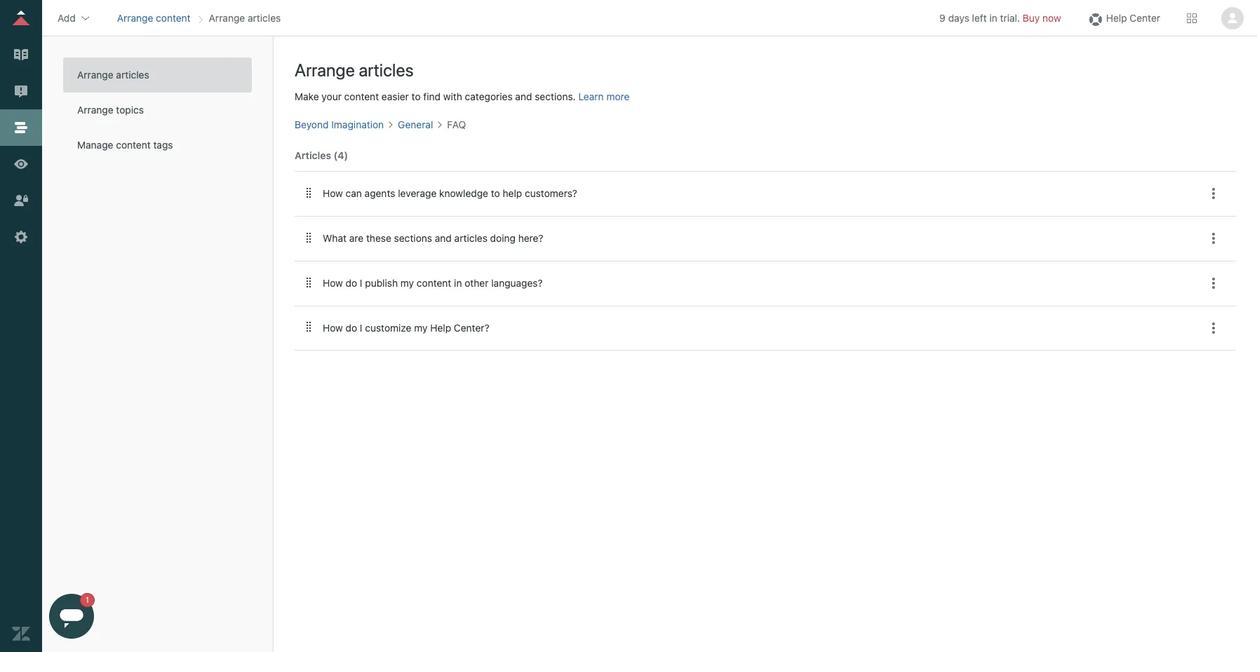 Task type: locate. For each thing, give the bounding box(es) containing it.
general
[[398, 118, 433, 130]]

arrange articles link
[[63, 58, 252, 93]]

arrange for arrange topics link
[[77, 104, 113, 116]]

1 vertical spatial to
[[491, 188, 500, 199]]

customers?
[[525, 188, 577, 199]]

0 horizontal spatial arrange articles
[[77, 69, 149, 81]]

sections
[[394, 232, 432, 244]]

customize
[[365, 322, 412, 334]]

0 vertical spatial do
[[346, 277, 357, 289]]

and left sections.
[[515, 90, 532, 102]]

i
[[360, 277, 362, 289], [360, 322, 362, 334]]

2 horizontal spatial arrange articles
[[295, 60, 414, 80]]

0 vertical spatial help
[[1106, 12, 1127, 24]]

1 vertical spatial do
[[346, 322, 357, 334]]

navigation
[[114, 7, 284, 28]]

left
[[972, 12, 987, 24]]

i for publish
[[360, 277, 362, 289]]

1 vertical spatial i
[[360, 322, 362, 334]]

2 how from the top
[[323, 277, 343, 289]]

do left customize
[[346, 322, 357, 334]]

help center
[[1106, 12, 1161, 24]]

0 horizontal spatial to
[[412, 90, 421, 102]]

9 days left in trial. buy now
[[940, 12, 1062, 24]]

2 i from the top
[[360, 322, 362, 334]]

sections.
[[535, 90, 576, 102]]

how do i publish my content in other languages?
[[323, 277, 543, 289]]

to left help
[[491, 188, 500, 199]]

publish
[[365, 277, 398, 289]]

help inside button
[[1106, 12, 1127, 24]]

1 vertical spatial help
[[430, 322, 451, 334]]

3 how from the top
[[323, 322, 343, 334]]

more
[[607, 90, 630, 102]]

learn
[[579, 90, 604, 102]]

0 vertical spatial and
[[515, 90, 532, 102]]

i for customize
[[360, 322, 362, 334]]

knowledge
[[439, 188, 488, 199]]

and right sections
[[435, 232, 452, 244]]

user permissions image
[[12, 192, 30, 210]]

2 do from the top
[[346, 322, 357, 334]]

now
[[1043, 12, 1062, 24]]

9
[[940, 12, 946, 24]]

1 horizontal spatial help
[[1106, 12, 1127, 24]]

topics
[[116, 104, 144, 116]]

1 horizontal spatial in
[[990, 12, 998, 24]]

tags
[[153, 139, 173, 151]]

agents
[[365, 188, 395, 199]]

2 vertical spatial how
[[323, 322, 343, 334]]

how
[[323, 188, 343, 199], [323, 277, 343, 289], [323, 322, 343, 334]]

help
[[1106, 12, 1127, 24], [430, 322, 451, 334]]

how down what
[[323, 277, 343, 289]]

how left customize
[[323, 322, 343, 334]]

to
[[412, 90, 421, 102], [491, 188, 500, 199]]

beyond
[[295, 118, 329, 130]]

1 how from the top
[[323, 188, 343, 199]]

leverage
[[398, 188, 437, 199]]

make your content easier to find with categories and sections. learn more
[[295, 90, 630, 102]]

my right customize
[[414, 322, 428, 334]]

articles (4)
[[295, 149, 348, 161]]

1 do from the top
[[346, 277, 357, 289]]

my right publish at the top of page
[[401, 277, 414, 289]]

arrange articles
[[209, 12, 281, 24], [295, 60, 414, 80], [77, 69, 149, 81]]

0 horizontal spatial and
[[435, 232, 452, 244]]

days
[[949, 12, 970, 24]]

0 vertical spatial my
[[401, 277, 414, 289]]

0 horizontal spatial in
[[454, 277, 462, 289]]

doing
[[490, 232, 516, 244]]

content
[[156, 12, 191, 24], [344, 90, 379, 102], [116, 139, 151, 151], [417, 277, 451, 289]]

1 vertical spatial how
[[323, 277, 343, 289]]

content up imagination
[[344, 90, 379, 102]]

i left publish at the top of page
[[360, 277, 362, 289]]

how can agents leverage knowledge to help customers?
[[323, 188, 577, 199]]

how left can
[[323, 188, 343, 199]]

in
[[990, 12, 998, 24], [454, 277, 462, 289]]

navigation containing arrange content
[[114, 7, 284, 28]]

faq
[[447, 118, 466, 130]]

i left customize
[[360, 322, 362, 334]]

arrange
[[117, 12, 153, 24], [209, 12, 245, 24], [295, 60, 355, 80], [77, 69, 113, 81], [77, 104, 113, 116]]

do
[[346, 277, 357, 289], [346, 322, 357, 334]]

do left publish at the top of page
[[346, 277, 357, 289]]

1 horizontal spatial to
[[491, 188, 500, 199]]

1 i from the top
[[360, 277, 362, 289]]

articles inside navigation
[[248, 12, 281, 24]]

help left center?
[[430, 322, 451, 334]]

0 vertical spatial i
[[360, 277, 362, 289]]

my
[[401, 277, 414, 289], [414, 322, 428, 334]]

in left other
[[454, 277, 462, 289]]

categories
[[465, 90, 513, 102]]

what
[[323, 232, 347, 244]]

arrange for arrange articles link
[[77, 69, 113, 81]]

manage content tags
[[77, 139, 173, 151]]

trial.
[[1000, 12, 1020, 24]]

0 vertical spatial how
[[323, 188, 343, 199]]

0 vertical spatial in
[[990, 12, 998, 24]]

help left center
[[1106, 12, 1127, 24]]

1 vertical spatial my
[[414, 322, 428, 334]]

how do i customize my help center?
[[323, 322, 490, 334]]

to left find
[[412, 90, 421, 102]]

in right left
[[990, 12, 998, 24]]

articles
[[248, 12, 281, 24], [359, 60, 414, 80], [116, 69, 149, 81], [454, 232, 488, 244]]

and
[[515, 90, 532, 102], [435, 232, 452, 244]]



Task type: vqa. For each thing, say whether or not it's contained in the screenshot.
navigation
yes



Task type: describe. For each thing, give the bounding box(es) containing it.
these
[[366, 232, 391, 244]]

other
[[465, 277, 489, 289]]

zendesk products image
[[1187, 13, 1197, 23]]

manage content tags link
[[63, 128, 252, 163]]

add
[[58, 12, 76, 24]]

0 vertical spatial to
[[412, 90, 421, 102]]

center
[[1130, 12, 1161, 24]]

arrange for arrange content link
[[117, 12, 153, 24]]

help
[[503, 188, 522, 199]]

1 vertical spatial and
[[435, 232, 452, 244]]

arrange content image
[[12, 119, 30, 137]]

faq list item
[[447, 118, 466, 132]]

arrange topics
[[77, 104, 144, 116]]

my for help
[[414, 322, 428, 334]]

here?
[[518, 232, 544, 244]]

manage
[[77, 139, 113, 151]]

your
[[322, 90, 342, 102]]

easier
[[382, 90, 409, 102]]

zendesk image
[[12, 625, 30, 643]]

center?
[[454, 322, 490, 334]]

moderate content image
[[12, 82, 30, 100]]

0 horizontal spatial help
[[430, 322, 451, 334]]

help center button
[[1083, 7, 1165, 28]]

beyond imagination
[[295, 118, 384, 130]]

do for publish
[[346, 277, 357, 289]]

languages?
[[491, 277, 543, 289]]

find
[[423, 90, 441, 102]]

content up arrange articles link
[[156, 12, 191, 24]]

buy
[[1023, 12, 1040, 24]]

content left other
[[417, 277, 451, 289]]

learn more link
[[579, 90, 630, 102]]

arrange topics link
[[63, 93, 252, 128]]

add button
[[53, 7, 95, 28]]

do for customize
[[346, 322, 357, 334]]

how for how do i publish my content in other languages?
[[323, 277, 343, 289]]

my for content
[[401, 277, 414, 289]]

settings image
[[12, 228, 30, 246]]

1 horizontal spatial and
[[515, 90, 532, 102]]

how for how can agents leverage knowledge to help customers?
[[323, 188, 343, 199]]

1 vertical spatial in
[[454, 277, 462, 289]]

beyond imagination link
[[295, 118, 384, 132]]

can
[[346, 188, 362, 199]]

how for how do i customize my help center?
[[323, 322, 343, 334]]

manage articles image
[[12, 46, 30, 64]]

1 horizontal spatial arrange articles
[[209, 12, 281, 24]]

imagination
[[331, 118, 384, 130]]

make
[[295, 90, 319, 102]]

(4)
[[334, 149, 348, 161]]

articles
[[295, 149, 331, 161]]

content left tags
[[116, 139, 151, 151]]

arrange content
[[117, 12, 191, 24]]

arrange content link
[[117, 12, 191, 24]]

are
[[349, 232, 364, 244]]

general link
[[398, 118, 433, 132]]

what are these sections and articles doing here?
[[323, 232, 544, 244]]

with
[[443, 90, 462, 102]]

customize design image
[[12, 155, 30, 173]]



